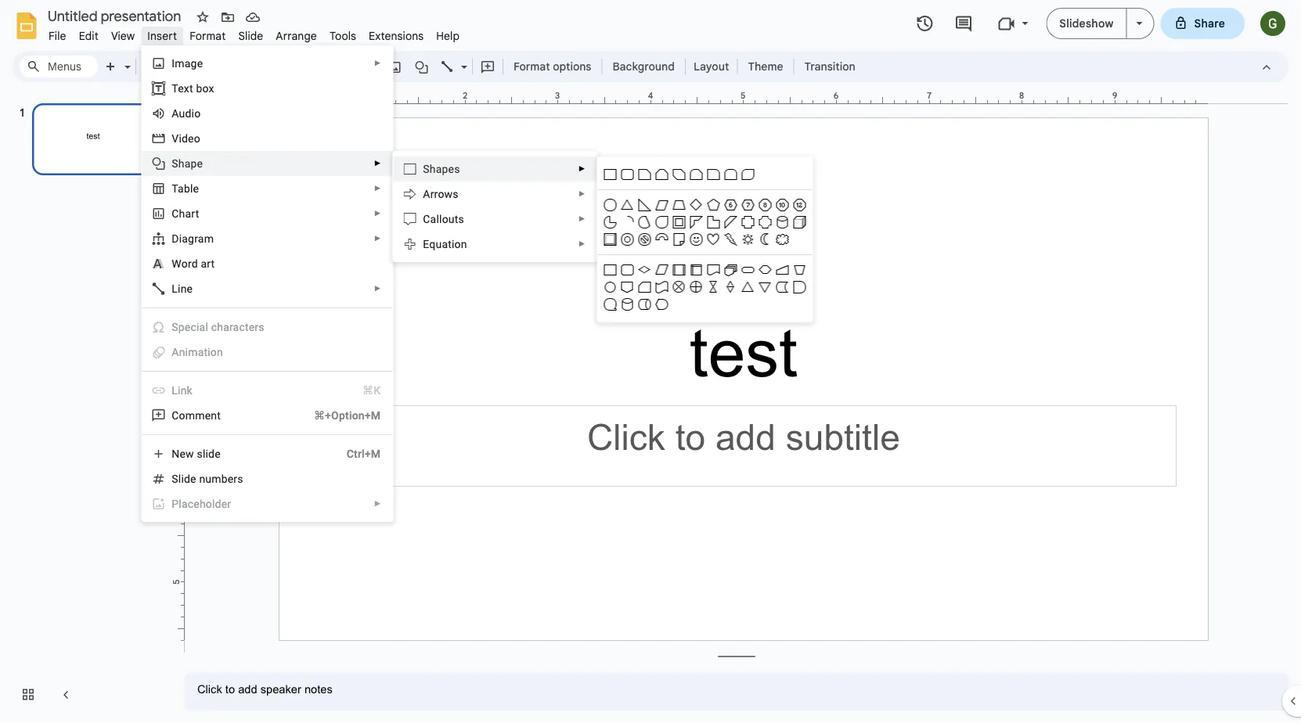Task type: describe. For each thing, give the bounding box(es) containing it.
ta
[[172, 182, 184, 195]]

arc image
[[619, 214, 636, 231]]

share
[[1194, 16, 1225, 30]]

Star checkbox
[[192, 6, 214, 28]]

decagon image
[[774, 196, 791, 214]]

shapes s element
[[423, 162, 465, 175]]

hexagon image
[[722, 196, 739, 214]]

diagram d element
[[172, 232, 219, 245]]

octagon image
[[756, 196, 774, 214]]

u
[[179, 107, 185, 120]]

a u dio
[[172, 107, 201, 120]]

c
[[191, 321, 197, 334]]

menu item containing a
[[142, 340, 392, 365]]

round single corner rectangle image
[[705, 166, 722, 183]]

layout
[[694, 59, 729, 73]]

can image
[[774, 214, 791, 231]]

flowchart: terminator image
[[739, 261, 756, 279]]

rectangle image
[[601, 166, 619, 183]]

file
[[49, 29, 66, 43]]

► for hapes
[[578, 164, 586, 173]]

a for nimation
[[172, 346, 179, 359]]

view
[[111, 29, 135, 43]]

flowchart: sort image
[[722, 279, 739, 296]]

frame image
[[670, 214, 688, 231]]

insert image image
[[386, 56, 404, 78]]

flowchart: process image
[[601, 261, 619, 279]]

format options
[[514, 59, 591, 73]]

format options button
[[507, 55, 598, 78]]

line
[[172, 282, 193, 295]]

snip and round single corner rectangle image
[[688, 166, 705, 183]]

main toolbar
[[97, 55, 863, 78]]

theme button
[[741, 55, 790, 78]]

flowchart: summing junction image
[[670, 279, 688, 296]]

s hapes
[[423, 162, 460, 175]]

ctrl+m
[[347, 447, 381, 460]]

flowchart: off-page connector image
[[619, 279, 636, 296]]

spe c ial characters
[[172, 321, 264, 334]]

line q element
[[172, 282, 197, 295]]

callouts c element
[[423, 213, 469, 225]]

art for c h art
[[185, 207, 199, 220]]

edit
[[79, 29, 99, 43]]

flowchart: manual operation image
[[791, 261, 808, 279]]

cloud image
[[774, 231, 791, 248]]

ideo
[[179, 132, 200, 145]]

1 cell from the left
[[705, 296, 722, 313]]

transition button
[[797, 55, 862, 78]]

half frame image
[[688, 214, 705, 231]]

s for hape
[[172, 157, 178, 170]]

slideshow button
[[1046, 8, 1127, 39]]

flowchart: decision image
[[636, 261, 653, 279]]

► for hape
[[374, 159, 381, 168]]

w
[[172, 257, 181, 270]]

rrows
[[430, 187, 459, 200]]

extensions menu item
[[363, 27, 430, 45]]

arrows a element
[[423, 187, 463, 200]]

v
[[172, 132, 179, 145]]

s for hapes
[[423, 162, 430, 175]]

ta b le
[[172, 182, 199, 195]]

arrange menu item
[[270, 27, 323, 45]]

l shape image
[[705, 214, 722, 231]]

4 row from the top
[[601, 231, 808, 248]]

menu item containing p
[[142, 492, 392, 517]]

Rename text field
[[42, 6, 190, 25]]

snip same side corner rectangle image
[[653, 166, 670, 183]]

2 row from the top
[[601, 196, 808, 214]]

bevel image
[[601, 231, 619, 248]]

► for mage
[[374, 59, 381, 68]]

e quation
[[423, 238, 467, 251]]

iagram
[[179, 232, 214, 245]]

pie image
[[601, 214, 619, 231]]

a for rrows
[[423, 187, 430, 200]]

menu item containing lin
[[142, 378, 392, 403]]

c allouts
[[423, 213, 464, 225]]

lin k
[[172, 384, 192, 397]]

► for allouts
[[578, 215, 586, 224]]

d iagram
[[172, 232, 214, 245]]

snip single corner rectangle image
[[636, 166, 653, 183]]

format for format options
[[514, 59, 550, 73]]

a for u
[[172, 107, 179, 120]]

v ideo
[[172, 132, 200, 145]]

slide menu item
[[232, 27, 270, 45]]

animation a element
[[172, 346, 228, 359]]

► for iagram
[[374, 234, 381, 243]]

slid
[[172, 472, 190, 485]]

folded corner image
[[670, 231, 688, 248]]

6 row from the top
[[601, 279, 808, 296]]

file menu item
[[42, 27, 73, 45]]

menu bar inside the menu bar banner
[[42, 20, 466, 46]]

menu bar banner
[[0, 0, 1301, 723]]

flowchart: display image
[[653, 296, 670, 313]]

dodecagon image
[[791, 196, 808, 214]]

cube image
[[791, 214, 808, 231]]

parallelogram image
[[653, 196, 670, 214]]

⌘k
[[363, 384, 381, 397]]

slid e numbers
[[172, 472, 243, 485]]

numbers
[[199, 472, 243, 485]]

"no" symbol image
[[636, 231, 653, 248]]

i mage
[[172, 57, 203, 70]]

plaque image
[[756, 214, 774, 231]]

lin
[[172, 384, 187, 397]]

flowchart: merge image
[[756, 279, 774, 296]]

s hape
[[172, 157, 203, 170]]

⌘k element
[[344, 383, 381, 398]]

Menus field
[[20, 56, 98, 78]]

3 row from the top
[[601, 214, 808, 231]]

5 cell from the left
[[791, 296, 808, 313]]

t
[[172, 82, 178, 95]]

smiley face image
[[688, 231, 705, 248]]

view menu item
[[105, 27, 141, 45]]

art for w ord art
[[201, 257, 215, 270]]

flowchart: delay image
[[791, 279, 808, 296]]

options
[[553, 59, 591, 73]]

help menu item
[[430, 27, 466, 45]]

mage
[[175, 57, 203, 70]]

text box t element
[[172, 82, 219, 95]]

c h art
[[172, 207, 199, 220]]

n
[[172, 447, 180, 460]]

new slide n element
[[172, 447, 225, 460]]

⌘+option+m
[[314, 409, 381, 422]]



Task type: vqa. For each thing, say whether or not it's contained in the screenshot.


Task type: locate. For each thing, give the bounding box(es) containing it.
round same side corner rectangle image
[[722, 166, 739, 183]]

format inside 'menu item'
[[190, 29, 226, 43]]

audio u element
[[172, 107, 205, 120]]

cell
[[705, 296, 722, 313], [722, 296, 739, 313], [756, 296, 774, 313], [774, 296, 791, 313], [791, 296, 808, 313]]

dio
[[185, 107, 201, 120]]

cross image
[[739, 214, 756, 231]]

triangle image
[[619, 196, 636, 214]]

n ew slide
[[172, 447, 221, 460]]

c for allouts
[[423, 213, 430, 225]]

flowchart: sequential access storage image
[[601, 296, 619, 313]]

spe
[[172, 321, 191, 334]]

0 horizontal spatial format
[[190, 29, 226, 43]]

menu item
[[142, 315, 392, 340], [142, 340, 392, 365], [142, 378, 392, 403], [142, 492, 392, 517]]

trapezoid image
[[670, 196, 688, 214]]

h
[[179, 207, 185, 220]]

1 vertical spatial art
[[201, 257, 215, 270]]

allouts
[[430, 213, 464, 225]]

slide
[[197, 447, 221, 460]]

oval image
[[601, 196, 619, 214]]

hapes
[[430, 162, 460, 175]]

s up a rrows
[[423, 162, 430, 175]]

regular pentagon image
[[705, 196, 722, 214]]

1 row from the top
[[601, 166, 808, 183]]

1 horizontal spatial s
[[423, 162, 430, 175]]

le
[[190, 182, 199, 195]]

round diagonal corner rectangle image
[[739, 166, 756, 183]]

e
[[190, 472, 196, 485]]

word art w element
[[172, 257, 219, 270]]

format
[[190, 29, 226, 43], [514, 59, 550, 73]]

b
[[184, 182, 190, 195]]

2 menu item from the top
[[142, 340, 392, 365]]

slide
[[238, 29, 263, 43]]

a inside menu item
[[172, 346, 179, 359]]

cell down flowchart: manual operation image
[[791, 296, 808, 313]]

application
[[0, 0, 1301, 723]]

box
[[196, 82, 214, 95]]

menu item up nimation at the top of the page
[[142, 315, 392, 340]]

shape image
[[413, 56, 431, 78]]

5 row from the top
[[601, 261, 808, 279]]

heart image
[[705, 231, 722, 248]]

flowchart: extract image
[[739, 279, 756, 296]]

a nimation
[[172, 346, 223, 359]]

1 horizontal spatial c
[[423, 213, 430, 225]]

c
[[172, 207, 179, 220], [423, 213, 430, 225]]

tools
[[330, 29, 356, 43]]

flowchart: collate image
[[705, 279, 722, 296]]

flowchart: alternate process image
[[619, 261, 636, 279]]

start slideshow (⌘+enter) image
[[1136, 22, 1143, 25]]

menu item up ment
[[142, 378, 392, 403]]

video v element
[[172, 132, 205, 145]]

► inside menu item
[[374, 499, 381, 508]]

menu containing i
[[141, 45, 393, 522]]

table b element
[[172, 182, 204, 195]]

background
[[613, 59, 675, 73]]

► for quation
[[578, 240, 586, 249]]

p laceholder
[[172, 498, 231, 510]]

0 vertical spatial a
[[172, 107, 179, 120]]

► for rrows
[[578, 189, 586, 198]]

new slide with layout image
[[121, 56, 131, 62]]

4 menu item from the top
[[142, 492, 392, 517]]

c up e
[[423, 213, 430, 225]]

a down spe
[[172, 346, 179, 359]]

ial
[[197, 321, 208, 334]]

arrange
[[276, 29, 317, 43]]

share button
[[1161, 8, 1245, 39]]

a
[[172, 107, 179, 120], [423, 187, 430, 200], [172, 346, 179, 359]]

ment
[[195, 409, 221, 422]]

flowchart: connector image
[[601, 279, 619, 296]]

2 vertical spatial a
[[172, 346, 179, 359]]

right triangle image
[[636, 196, 653, 214]]

k
[[187, 384, 192, 397]]

ctrl+m element
[[328, 446, 381, 462]]

2 cell from the left
[[722, 296, 739, 313]]

theme
[[748, 59, 783, 73]]

equation e element
[[423, 238, 472, 251]]

navigation inside application
[[0, 88, 172, 723]]

ew
[[180, 447, 194, 460]]

shape s element
[[172, 157, 208, 170]]

application containing slideshow
[[0, 0, 1301, 723]]

flowchart: magnetic disk image
[[619, 296, 636, 313]]

ord
[[181, 257, 198, 270]]

navigation
[[0, 88, 172, 723]]

format inside button
[[514, 59, 550, 73]]

0 vertical spatial format
[[190, 29, 226, 43]]

image i element
[[172, 57, 208, 70]]

special characters c element
[[172, 321, 269, 334]]

flowchart: manual input image
[[774, 261, 791, 279]]

1 menu item from the top
[[142, 315, 392, 340]]

background button
[[606, 55, 682, 78]]

format left options
[[514, 59, 550, 73]]

sun image
[[739, 231, 756, 248]]

m
[[185, 409, 195, 422]]

tools menu item
[[323, 27, 363, 45]]

format for format
[[190, 29, 226, 43]]

p
[[172, 498, 179, 510]]

1 horizontal spatial format
[[514, 59, 550, 73]]

0 horizontal spatial s
[[172, 157, 178, 170]]

co
[[172, 409, 185, 422]]

chord image
[[636, 214, 653, 231]]

⌘+option+m element
[[295, 408, 381, 424]]

characters
[[211, 321, 264, 334]]

diagonal stripe image
[[722, 214, 739, 231]]

rounded rectangle image
[[619, 166, 636, 183]]

► for laceholder
[[374, 499, 381, 508]]

layout button
[[689, 55, 734, 78]]

4 cell from the left
[[774, 296, 791, 313]]

c up 'd'
[[172, 207, 179, 220]]

format menu item
[[183, 27, 232, 45]]

cell down 'flowchart: manual input' image
[[774, 296, 791, 313]]

quation
[[429, 238, 467, 251]]

flowchart: card image
[[636, 279, 653, 296]]

flowchart: data image
[[653, 261, 670, 279]]

art
[[185, 207, 199, 220], [201, 257, 215, 270]]

1 vertical spatial format
[[514, 59, 550, 73]]

slideshow
[[1059, 16, 1114, 30]]

flowchart: document image
[[705, 261, 722, 279]]

slide numbers e element
[[172, 472, 248, 485]]

e
[[423, 238, 429, 251]]

art up d iagram
[[185, 207, 199, 220]]

cell down flowchart: document icon
[[705, 296, 722, 313]]

s down v
[[172, 157, 178, 170]]

1 vertical spatial a
[[423, 187, 430, 200]]

flowchart: multidocument image
[[722, 261, 739, 279]]

menu bar
[[42, 20, 466, 46]]

s
[[172, 157, 178, 170], [423, 162, 430, 175]]

i
[[172, 57, 175, 70]]

flowchart: preparation image
[[756, 261, 774, 279]]

format down star 'option'
[[190, 29, 226, 43]]

co m ment
[[172, 409, 221, 422]]

menu item down numbers
[[142, 492, 392, 517]]

a left 'dio'
[[172, 107, 179, 120]]

c for h
[[172, 207, 179, 220]]

select line image
[[457, 56, 467, 62]]

transition
[[804, 59, 855, 73]]

nimation
[[179, 346, 223, 359]]

w ord art
[[172, 257, 215, 270]]

7 row from the top
[[601, 296, 808, 313]]

row
[[601, 166, 808, 183], [601, 196, 808, 214], [601, 214, 808, 231], [601, 231, 808, 248], [601, 261, 808, 279], [601, 279, 808, 296], [601, 296, 808, 313]]

link k element
[[172, 384, 197, 397]]

menu item down characters
[[142, 340, 392, 365]]

►
[[374, 59, 381, 68], [374, 159, 381, 168], [578, 164, 586, 173], [374, 184, 381, 193], [578, 189, 586, 198], [374, 209, 381, 218], [578, 215, 586, 224], [374, 234, 381, 243], [578, 240, 586, 249], [374, 284, 381, 293], [374, 499, 381, 508]]

d
[[172, 232, 179, 245]]

cell down flowchart: multidocument image
[[722, 296, 739, 313]]

teardrop image
[[653, 214, 670, 231]]

flowchart: direct access storage image
[[636, 296, 653, 313]]

cell down flowchart: preparation icon
[[756, 296, 774, 313]]

a down s hapes
[[423, 187, 430, 200]]

3 cell from the left
[[756, 296, 774, 313]]

3 menu item from the top
[[142, 378, 392, 403]]

art right ord
[[201, 257, 215, 270]]

menu
[[141, 45, 393, 522], [392, 151, 598, 262], [597, 157, 813, 323]]

comment m element
[[172, 409, 226, 422]]

ext
[[178, 82, 193, 95]]

flowchart: or image
[[688, 279, 705, 296]]

0 vertical spatial art
[[185, 207, 199, 220]]

1 horizontal spatial art
[[201, 257, 215, 270]]

lightning bolt image
[[722, 231, 739, 248]]

flowchart: predefined process image
[[670, 261, 688, 279]]

placeholder p element
[[172, 498, 236, 510]]

menu bar containing file
[[42, 20, 466, 46]]

donut image
[[619, 231, 636, 248]]

moon image
[[756, 231, 774, 248]]

heptagon image
[[739, 196, 756, 214]]

snip diagonal corner rectangle image
[[670, 166, 688, 183]]

laceholder
[[179, 498, 231, 510]]

diamond image
[[688, 196, 705, 214]]

menu item containing spe
[[142, 315, 392, 340]]

flowchart: stored data image
[[774, 279, 791, 296]]

edit menu item
[[73, 27, 105, 45]]

flowchart: punched tape image
[[653, 279, 670, 296]]

t ext box
[[172, 82, 214, 95]]

insert
[[147, 29, 177, 43]]

0 horizontal spatial c
[[172, 207, 179, 220]]

flowchart: internal storage image
[[688, 261, 705, 279]]

help
[[436, 29, 460, 43]]

chart h element
[[172, 207, 204, 220]]

0 horizontal spatial art
[[185, 207, 199, 220]]

insert menu item
[[141, 27, 183, 45]]

menu containing s
[[392, 151, 598, 262]]

a rrows
[[423, 187, 459, 200]]

extensions
[[369, 29, 424, 43]]

block arc image
[[653, 231, 670, 248]]

hape
[[178, 157, 203, 170]]



